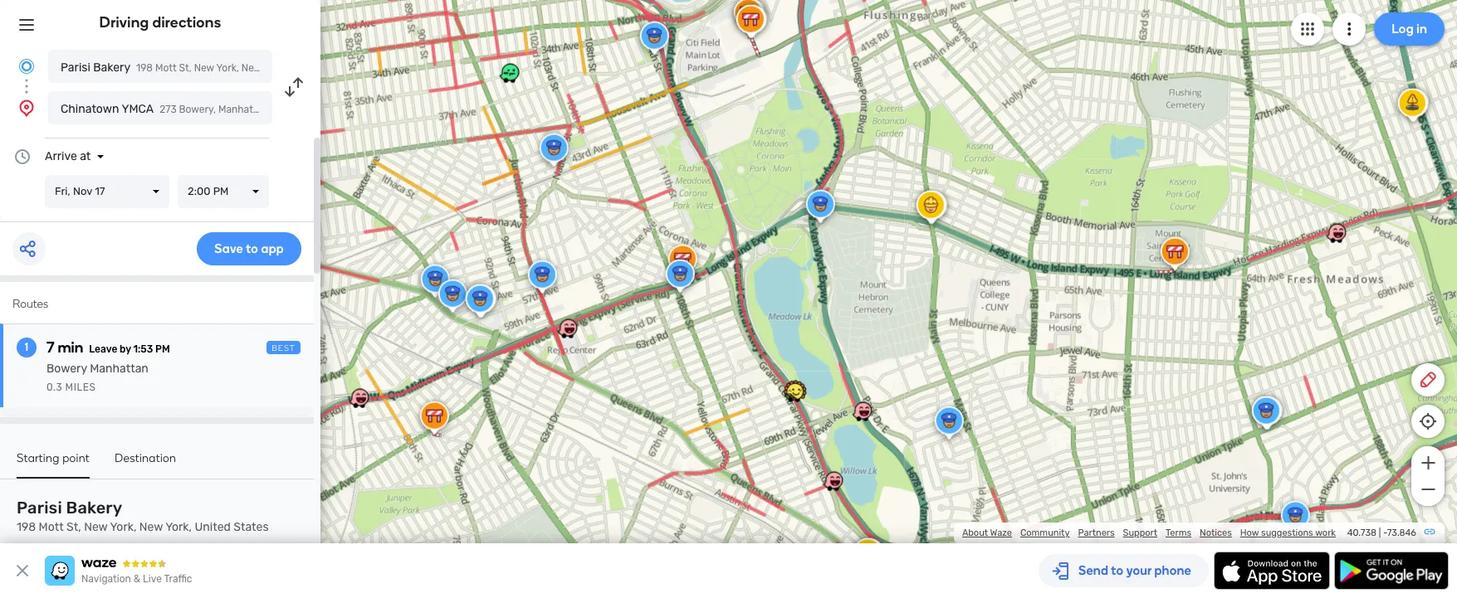 Task type: describe. For each thing, give the bounding box(es) containing it.
1
[[25, 341, 28, 355]]

point
[[62, 452, 90, 466]]

zoom in image
[[1418, 454, 1439, 473]]

ymca
[[122, 102, 154, 116]]

notices
[[1200, 528, 1232, 539]]

link image
[[1424, 526, 1437, 539]]

new up navigation
[[84, 521, 108, 535]]

-
[[1384, 528, 1388, 539]]

&
[[134, 574, 140, 586]]

starting point button
[[17, 452, 90, 479]]

0 vertical spatial bakery
[[93, 61, 130, 75]]

navigation
[[81, 574, 131, 586]]

1 vertical spatial st,
[[66, 521, 81, 535]]

1 horizontal spatial mott
[[155, 62, 177, 74]]

arrive
[[45, 150, 77, 164]]

routes
[[12, 297, 48, 311]]

about
[[963, 528, 988, 539]]

suggestions
[[1262, 528, 1314, 539]]

1 vertical spatial 198
[[17, 521, 36, 535]]

chinatown
[[61, 102, 119, 116]]

support
[[1123, 528, 1158, 539]]

40.738 | -73.846
[[1348, 528, 1417, 539]]

driving
[[99, 13, 149, 32]]

0 vertical spatial 198
[[136, 62, 153, 74]]

clock image
[[12, 147, 32, 167]]

x image
[[12, 561, 32, 581]]

driving directions
[[99, 13, 221, 32]]

1 horizontal spatial st,
[[179, 62, 192, 74]]

fri,
[[55, 185, 70, 198]]

new up manhattan, on the left top of page
[[242, 62, 262, 74]]

starting point
[[17, 452, 90, 466]]

partners link
[[1078, 528, 1115, 539]]

1 vertical spatial bakery
[[66, 498, 122, 518]]

2:00 pm list box
[[178, 175, 269, 208]]

40.738
[[1348, 528, 1377, 539]]

manhattan
[[90, 362, 149, 376]]

73.846
[[1388, 528, 1417, 539]]

7
[[47, 339, 55, 357]]

nov
[[73, 185, 92, 198]]

1:53
[[133, 344, 153, 355]]

work
[[1316, 528, 1336, 539]]

states inside chinatown ymca 273 bowery, manhattan, united states
[[307, 104, 337, 115]]

how suggestions work link
[[1241, 528, 1336, 539]]

community link
[[1021, 528, 1070, 539]]

17
[[95, 185, 105, 198]]

1 vertical spatial mott
[[39, 521, 64, 535]]

2:00
[[188, 185, 211, 198]]

manhattan,
[[218, 104, 271, 115]]

partners
[[1078, 528, 1115, 539]]

pencil image
[[1419, 370, 1439, 390]]

2 vertical spatial states
[[234, 521, 269, 535]]

new up chinatown ymca 273 bowery, manhattan, united states
[[194, 62, 214, 74]]

0 vertical spatial states
[[322, 62, 352, 74]]

leave
[[89, 344, 117, 355]]

bowery,
[[179, 104, 216, 115]]

about waze community partners support terms notices how suggestions work
[[963, 528, 1336, 539]]

0 vertical spatial parisi bakery 198 mott st, new york, new york, united states
[[61, 61, 352, 75]]

pm inside 7 min leave by 1:53 pm
[[155, 344, 170, 355]]

arrive at
[[45, 150, 91, 164]]



Task type: vqa. For each thing, say whether or not it's contained in the screenshot.
the United
yes



Task type: locate. For each thing, give the bounding box(es) containing it.
pm
[[213, 185, 229, 198], [155, 344, 170, 355]]

directions
[[152, 13, 221, 32]]

at
[[80, 150, 91, 164]]

about waze link
[[963, 528, 1012, 539]]

new
[[194, 62, 214, 74], [242, 62, 262, 74], [84, 521, 108, 535], [139, 521, 163, 535]]

st,
[[179, 62, 192, 74], [66, 521, 81, 535]]

traffic
[[164, 574, 192, 586]]

2:00 pm
[[188, 185, 229, 198]]

notices link
[[1200, 528, 1232, 539]]

min
[[58, 339, 83, 357]]

parisi up chinatown
[[61, 61, 90, 75]]

1 horizontal spatial pm
[[213, 185, 229, 198]]

198 up ymca
[[136, 62, 153, 74]]

parisi bakery 198 mott st, new york, new york, united states up chinatown ymca 273 bowery, manhattan, united states
[[61, 61, 352, 75]]

0 vertical spatial mott
[[155, 62, 177, 74]]

7 min leave by 1:53 pm
[[47, 339, 170, 357]]

united inside chinatown ymca 273 bowery, manhattan, united states
[[274, 104, 304, 115]]

states
[[322, 62, 352, 74], [307, 104, 337, 115], [234, 521, 269, 535]]

2 vertical spatial united
[[195, 521, 231, 535]]

|
[[1379, 528, 1381, 539]]

0 horizontal spatial mott
[[39, 521, 64, 535]]

bakery
[[93, 61, 130, 75], [66, 498, 122, 518]]

fri, nov 17
[[55, 185, 105, 198]]

1 vertical spatial united
[[274, 104, 304, 115]]

0 horizontal spatial st,
[[66, 521, 81, 535]]

bowery
[[47, 362, 87, 376]]

york,
[[216, 62, 239, 74], [264, 62, 287, 74], [110, 521, 137, 535], [165, 521, 192, 535]]

0 vertical spatial pm
[[213, 185, 229, 198]]

united
[[289, 62, 320, 74], [274, 104, 304, 115], [195, 521, 231, 535]]

parisi bakery 198 mott st, new york, new york, united states down destination button at the bottom left
[[17, 498, 269, 535]]

pm inside list box
[[213, 185, 229, 198]]

by
[[120, 344, 131, 355]]

community
[[1021, 528, 1070, 539]]

parisi bakery 198 mott st, new york, new york, united states
[[61, 61, 352, 75], [17, 498, 269, 535]]

terms
[[1166, 528, 1192, 539]]

fri, nov 17 list box
[[45, 175, 169, 208]]

pm right 2:00
[[213, 185, 229, 198]]

198
[[136, 62, 153, 74], [17, 521, 36, 535]]

mott up 273
[[155, 62, 177, 74]]

0 vertical spatial st,
[[179, 62, 192, 74]]

parisi
[[61, 61, 90, 75], [17, 498, 62, 518]]

0 vertical spatial parisi
[[61, 61, 90, 75]]

starting
[[17, 452, 59, 466]]

terms link
[[1166, 528, 1192, 539]]

mott
[[155, 62, 177, 74], [39, 521, 64, 535]]

navigation & live traffic
[[81, 574, 192, 586]]

zoom out image
[[1418, 480, 1439, 500]]

chinatown ymca 273 bowery, manhattan, united states
[[61, 102, 337, 116]]

273
[[160, 104, 177, 115]]

live
[[143, 574, 162, 586]]

st, up bowery,
[[179, 62, 192, 74]]

destination button
[[115, 452, 176, 478]]

bakery down driving
[[93, 61, 130, 75]]

new up live
[[139, 521, 163, 535]]

bowery manhattan 0.3 miles
[[47, 362, 149, 394]]

miles
[[65, 382, 96, 394]]

1 vertical spatial parisi
[[17, 498, 62, 518]]

1 vertical spatial states
[[307, 104, 337, 115]]

0 horizontal spatial pm
[[155, 344, 170, 355]]

waze
[[991, 528, 1012, 539]]

location image
[[17, 98, 37, 118]]

parisi inside parisi bakery 198 mott st, new york, new york, united states
[[17, 498, 62, 518]]

support link
[[1123, 528, 1158, 539]]

how
[[1241, 528, 1259, 539]]

parisi down starting point button
[[17, 498, 62, 518]]

1 vertical spatial pm
[[155, 344, 170, 355]]

1 vertical spatial parisi bakery 198 mott st, new york, new york, united states
[[17, 498, 269, 535]]

198 up x icon
[[17, 521, 36, 535]]

mott down starting point button
[[39, 521, 64, 535]]

st, down starting point button
[[66, 521, 81, 535]]

0 vertical spatial united
[[289, 62, 320, 74]]

0 horizontal spatial 198
[[17, 521, 36, 535]]

1 horizontal spatial 198
[[136, 62, 153, 74]]

pm right 1:53
[[155, 344, 170, 355]]

current location image
[[17, 56, 37, 76]]

destination
[[115, 452, 176, 466]]

bakery down point
[[66, 498, 122, 518]]

best
[[272, 344, 296, 354]]

0.3
[[47, 382, 62, 394]]



